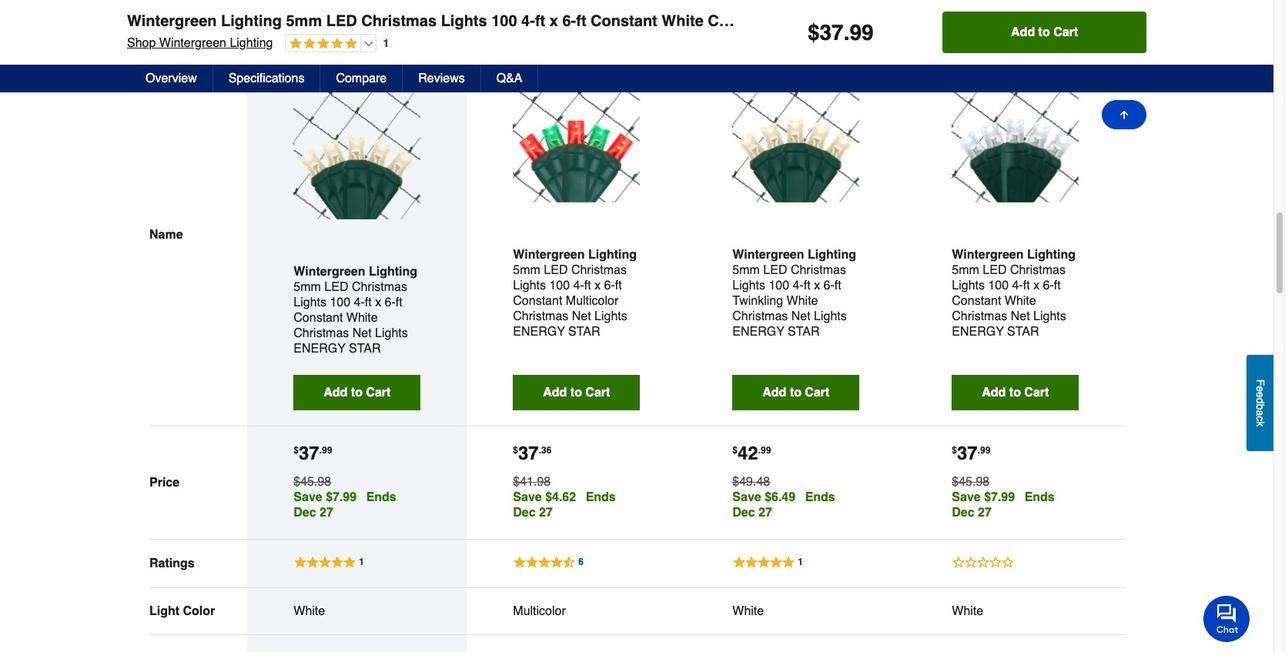 Task type: describe. For each thing, give the bounding box(es) containing it.
2 e from the top
[[1254, 392, 1267, 398]]

3 ends from the left
[[805, 490, 835, 504]]

4 save from the left
[[952, 490, 981, 504]]

specifications
[[228, 72, 304, 85]]

a
[[1254, 410, 1267, 416]]

b
[[1254, 404, 1267, 410]]

2 save $7.99 from the left
[[952, 490, 1015, 504]]

this item
[[297, 64, 336, 73]]

net for add to cart button for wintergreen lighting 5mm led christmas lights 100 4-ft x 6-ft constant white christmas net lights energy star
[[1011, 309, 1030, 323]]

chat invite button image
[[1203, 595, 1250, 642]]

q&a
[[496, 72, 522, 85]]

. inside $ 37 . 36
[[539, 445, 541, 456]]

arrow up image
[[1118, 109, 1130, 121]]

$ 42 . 99
[[732, 443, 771, 464]]

add to cart button for wintergreen lighting 5mm led christmas lights 100 4-ft x 6-ft constant multicolor christmas net lights energy star
[[513, 375, 640, 410]]

4 dec from the left
[[952, 506, 974, 520]]

3 white cell from the left
[[952, 604, 1079, 619]]

item
[[317, 64, 336, 73]]

42
[[738, 443, 758, 464]]

to for wintergreen lighting 5mm led christmas lights 100 4-ft x 6-ft constant white christmas net lights energy star
[[1009, 386, 1021, 400]]

2 dec from the left
[[513, 506, 536, 520]]

add to cart for wintergreen lighting 5mm led christmas lights 100 4-ft x 6-ft twinkling white christmas net lights energy star
[[762, 386, 829, 400]]

3 dec from the left
[[732, 506, 755, 520]]

6- inside wintergreen lighting 5mm led christmas lights 100 4-ft x 6-ft twinkling white christmas net lights energy star
[[824, 279, 834, 293]]

save $6.49
[[732, 490, 795, 504]]

d
[[1254, 398, 1267, 404]]

5mm for right 'wintergreen lighting 5mm led christmas lights 100 4-ft x 6-ft constant white christmas net lights energy star' image
[[952, 263, 979, 277]]

3 ends dec 27 from the left
[[732, 490, 835, 520]]

twinkling
[[732, 294, 783, 308]]

1 ends dec 27 from the left
[[294, 490, 396, 520]]

99 inside $ 42 . 99
[[761, 445, 771, 456]]

36
[[541, 445, 552, 456]]

white inside wintergreen lighting 5mm led christmas lights 100 4-ft x 6-ft twinkling white christmas net lights energy star
[[787, 294, 818, 308]]

f e e d b a c k button
[[1247, 355, 1273, 451]]

add to cart for wintergreen lighting 5mm led christmas lights 100 4-ft x 6-ft constant white christmas net lights energy star
[[982, 386, 1049, 400]]

cart for wintergreen lighting 5mm led christmas lights 100 4-ft x 6-ft constant multicolor christmas net lights energy star
[[585, 386, 610, 400]]

this
[[297, 64, 315, 73]]

reviews button
[[403, 65, 481, 92]]

multicolor inside cell
[[513, 604, 566, 618]]

4 ends from the left
[[1024, 490, 1055, 504]]

wintergreen lighting 5mm led christmas lights 100 4-ft x 6-ft twinkling white christmas net lights energy star
[[732, 248, 856, 339]]

1 horizontal spatial wintergreen lighting 5mm led christmas lights 100 4-ft x 6-ft constant white christmas net lights energy star image
[[952, 75, 1079, 202]]

name
[[149, 228, 183, 242]]

to for wintergreen lighting 5mm led christmas lights 100 4-ft x 6-ft constant multicolor christmas net lights energy star
[[570, 386, 582, 400]]

energy inside wintergreen lighting 5mm led christmas lights 100 4-ft x 6-ft constant multicolor christmas net lights energy star
[[513, 325, 565, 339]]

net for wintergreen lighting 5mm led christmas lights 100 4-ft x 6-ft constant multicolor christmas net lights energy star's add to cart button
[[572, 309, 591, 323]]

led for wintergreen lighting 5mm led christmas lights 100 4-ft x 6-ft constant multicolor christmas net lights energy star 'image'
[[544, 263, 568, 277]]

1 27 from the left
[[320, 506, 333, 520]]

price
[[149, 476, 180, 490]]

constant inside wintergreen lighting 5mm led christmas lights 100 4-ft x 6-ft constant multicolor christmas net lights energy star
[[513, 294, 562, 308]]

$ inside $ 42 . 99
[[732, 445, 738, 456]]

overview
[[146, 72, 197, 85]]

star inside wintergreen lighting 5mm led christmas lights 100 4-ft x 6-ft constant multicolor christmas net lights energy star
[[568, 325, 600, 339]]

$41.98
[[513, 475, 551, 489]]

2 $7.99 from the left
[[984, 490, 1015, 504]]

net for add to cart button related to wintergreen lighting 5mm led christmas lights 100 4-ft x 6-ft twinkling white christmas net lights energy star
[[791, 309, 810, 323]]

0 horizontal spatial wintergreen lighting 5mm led christmas lights 100 4-ft x 6-ft constant white christmas net lights energy star image
[[294, 92, 421, 219]]

4- for wintergreen lighting 5mm led christmas lights 100 4-ft x 6-ft twinkling white christmas net lights energy star image
[[793, 279, 804, 293]]

$ 37 . 36
[[513, 443, 552, 464]]

$4.62
[[545, 490, 576, 504]]

energy inside wintergreen lighting 5mm led christmas lights 100 4-ft x 6-ft twinkling white christmas net lights energy star
[[732, 325, 784, 339]]

$6.49
[[765, 490, 795, 504]]

color
[[183, 604, 215, 618]]

wintergreen lighting 5mm led christmas lights 100 4-ft x 6-ft constant multicolor christmas net lights energy star image
[[513, 75, 640, 202]]



Task type: vqa. For each thing, say whether or not it's contained in the screenshot.
:
no



Task type: locate. For each thing, give the bounding box(es) containing it.
ends
[[366, 490, 396, 504], [586, 490, 616, 504], [805, 490, 835, 504], [1024, 490, 1055, 504]]

energy
[[867, 12, 932, 30], [513, 325, 565, 339], [732, 325, 784, 339], [952, 325, 1004, 339], [294, 342, 346, 356]]

cart for wintergreen lighting 5mm led christmas lights 100 4-ft x 6-ft constant white christmas net lights energy star
[[1024, 386, 1049, 400]]

$ inside $ 37 . 36
[[513, 445, 518, 456]]

5mm
[[286, 12, 322, 30], [513, 263, 540, 277], [732, 263, 760, 277], [952, 263, 979, 277], [294, 280, 321, 294]]

1 vertical spatial multicolor
[[513, 604, 566, 618]]

1
[[383, 37, 389, 49]]

shop wintergreen lighting
[[127, 36, 273, 50]]

$
[[808, 20, 820, 45], [294, 445, 299, 456], [513, 445, 518, 456], [732, 445, 738, 456], [952, 445, 957, 456]]

1 e from the top
[[1254, 386, 1267, 392]]

multicolor cell
[[513, 604, 640, 619]]

x inside wintergreen lighting 5mm led christmas lights 100 4-ft x 6-ft constant multicolor christmas net lights energy star
[[595, 279, 601, 293]]

2 $45.98 from the left
[[952, 475, 990, 489]]

0 horizontal spatial $45.98
[[294, 475, 331, 489]]

$49.48
[[732, 475, 770, 489]]

c
[[1254, 416, 1267, 421]]

1 horizontal spatial $ 37 . 99
[[808, 20, 874, 45]]

net inside wintergreen lighting 5mm led christmas lights 100 4-ft x 6-ft constant multicolor christmas net lights energy star
[[572, 309, 591, 323]]

0 horizontal spatial white cell
[[294, 604, 421, 619]]

e
[[1254, 386, 1267, 392], [1254, 392, 1267, 398]]

100 inside wintergreen lighting 5mm led christmas lights 100 4-ft x 6-ft twinkling white christmas net lights energy star
[[769, 279, 789, 293]]

100
[[491, 12, 517, 30], [549, 279, 570, 293], [769, 279, 789, 293], [988, 279, 1009, 293], [330, 296, 350, 309]]

add for wintergreen lighting 5mm led christmas lights 100 4-ft x 6-ft twinkling white christmas net lights energy star
[[762, 386, 786, 400]]

1 horizontal spatial $7.99
[[984, 490, 1015, 504]]

q&a button
[[481, 65, 539, 92]]

specifications button
[[213, 65, 321, 92]]

5 stars image
[[286, 37, 358, 52]]

star inside wintergreen lighting 5mm led christmas lights 100 4-ft x 6-ft twinkling white christmas net lights energy star
[[788, 325, 820, 339]]

e up b
[[1254, 392, 1267, 398]]

multicolor
[[566, 294, 618, 308], [513, 604, 566, 618]]

lighting inside wintergreen lighting 5mm led christmas lights 100 4-ft x 6-ft constant multicolor christmas net lights energy star
[[588, 248, 637, 262]]

cart for wintergreen lighting 5mm led christmas lights 100 4-ft x 6-ft twinkling white christmas net lights energy star
[[805, 386, 829, 400]]

reviews
[[418, 72, 465, 85]]

lights
[[441, 12, 487, 30], [816, 12, 863, 30], [513, 279, 546, 293], [732, 279, 765, 293], [952, 279, 985, 293], [294, 296, 326, 309], [594, 309, 627, 323], [814, 309, 847, 323], [1033, 309, 1066, 323], [375, 326, 408, 340]]

0 horizontal spatial save $7.99
[[294, 490, 357, 504]]

0 vertical spatial multicolor
[[566, 294, 618, 308]]

6-
[[562, 12, 576, 30], [604, 279, 615, 293], [824, 279, 834, 293], [1043, 279, 1054, 293], [385, 296, 396, 309]]

2 27 from the left
[[539, 506, 553, 520]]

4- inside wintergreen lighting 5mm led christmas lights 100 4-ft x 6-ft constant multicolor christmas net lights energy star
[[573, 279, 584, 293]]

lighting inside wintergreen lighting 5mm led christmas lights 100 4-ft x 6-ft twinkling white christmas net lights energy star
[[808, 248, 856, 262]]

4- for wintergreen lighting 5mm led christmas lights 100 4-ft x 6-ft constant multicolor christmas net lights energy star 'image'
[[573, 279, 584, 293]]

1 horizontal spatial white cell
[[732, 604, 859, 619]]

x inside wintergreen lighting 5mm led christmas lights 100 4-ft x 6-ft twinkling white christmas net lights energy star
[[814, 279, 820, 293]]

white cell
[[294, 604, 421, 619], [732, 604, 859, 619], [952, 604, 1079, 619]]

1 $7.99 from the left
[[326, 490, 357, 504]]

5mm inside wintergreen lighting 5mm led christmas lights 100 4-ft x 6-ft constant multicolor christmas net lights energy star
[[513, 263, 540, 277]]

e up d
[[1254, 386, 1267, 392]]

1 save from the left
[[294, 490, 322, 504]]

compare button
[[321, 65, 403, 92]]

wintergreen lighting 5mm led christmas lights 100 4-ft x 6-ft constant white christmas net lights energy star
[[127, 12, 977, 30], [952, 248, 1076, 339], [294, 265, 417, 356]]

wintergreen lighting 5mm led christmas lights 100 4-ft x 6-ft constant white christmas net lights energy star image
[[952, 75, 1079, 202], [294, 92, 421, 219]]

led for right 'wintergreen lighting 5mm led christmas lights 100 4-ft x 6-ft constant white christmas net lights energy star' image
[[983, 263, 1007, 277]]

27
[[320, 506, 333, 520], [539, 506, 553, 520], [758, 506, 772, 520], [978, 506, 992, 520]]

save $4.62
[[513, 490, 576, 504]]

2 ends from the left
[[586, 490, 616, 504]]

1 $45.98 from the left
[[294, 475, 331, 489]]

f e e d b a c k
[[1254, 380, 1267, 427]]

ft
[[535, 12, 545, 30], [576, 12, 586, 30], [584, 279, 591, 293], [615, 279, 622, 293], [804, 279, 811, 293], [834, 279, 841, 293], [1023, 279, 1030, 293], [1054, 279, 1061, 293], [365, 296, 372, 309], [396, 296, 402, 309]]

0 horizontal spatial $ 37 . 99
[[294, 443, 332, 464]]

k
[[1254, 421, 1267, 427]]

save $7.99
[[294, 490, 357, 504], [952, 490, 1015, 504]]

4- inside wintergreen lighting 5mm led christmas lights 100 4-ft x 6-ft twinkling white christmas net lights energy star
[[793, 279, 804, 293]]

to
[[1038, 25, 1050, 39], [351, 386, 363, 400], [570, 386, 582, 400], [790, 386, 801, 400], [1009, 386, 1021, 400]]

4- for right 'wintergreen lighting 5mm led christmas lights 100 4-ft x 6-ft constant white christmas net lights energy star' image
[[1012, 279, 1023, 293]]

2 horizontal spatial $ 37 . 99
[[952, 443, 990, 464]]

net
[[787, 12, 812, 30], [572, 309, 591, 323], [791, 309, 810, 323], [1011, 309, 1030, 323], [352, 326, 372, 340]]

chevron up image
[[1119, 0, 1134, 12]]

.
[[844, 20, 850, 45], [319, 445, 322, 456], [539, 445, 541, 456], [758, 445, 761, 456], [978, 445, 980, 456]]

37
[[820, 20, 844, 45], [299, 443, 319, 464], [518, 443, 539, 464], [957, 443, 978, 464]]

add for wintergreen lighting 5mm led christmas lights 100 4-ft x 6-ft constant white christmas net lights energy star
[[982, 386, 1006, 400]]

wintergreen inside wintergreen lighting 5mm led christmas lights 100 4-ft x 6-ft twinkling white christmas net lights energy star
[[732, 248, 804, 262]]

1 save $7.99 from the left
[[294, 490, 357, 504]]

100 inside wintergreen lighting 5mm led christmas lights 100 4-ft x 6-ft constant multicolor christmas net lights energy star
[[549, 279, 570, 293]]

$ 37 . 99
[[808, 20, 874, 45], [294, 443, 332, 464], [952, 443, 990, 464]]

to for wintergreen lighting 5mm led christmas lights 100 4-ft x 6-ft twinkling white christmas net lights energy star
[[790, 386, 801, 400]]

4 27 from the left
[[978, 506, 992, 520]]

4 ends dec 27 from the left
[[952, 490, 1055, 520]]

shop
[[127, 36, 156, 50]]

white
[[662, 12, 704, 30], [787, 294, 818, 308], [1005, 294, 1036, 308], [346, 311, 378, 325], [294, 604, 325, 618], [732, 604, 764, 618], [952, 604, 983, 618]]

led inside wintergreen lighting 5mm led christmas lights 100 4-ft x 6-ft constant multicolor christmas net lights energy star
[[544, 263, 568, 277]]

4-
[[521, 12, 535, 30], [573, 279, 584, 293], [793, 279, 804, 293], [1012, 279, 1023, 293], [354, 296, 365, 309]]

compare
[[336, 72, 387, 85]]

led for wintergreen lighting 5mm led christmas lights 100 4-ft x 6-ft twinkling white christmas net lights energy star image
[[763, 263, 787, 277]]

1 horizontal spatial $45.98
[[952, 475, 990, 489]]

add to cart button
[[943, 12, 1146, 53], [294, 375, 421, 410], [513, 375, 640, 410], [732, 375, 859, 410], [952, 375, 1079, 410]]

1 dec from the left
[[294, 506, 316, 520]]

star
[[936, 12, 977, 30], [568, 325, 600, 339], [788, 325, 820, 339], [1007, 325, 1039, 339], [349, 342, 381, 356]]

3 save from the left
[[732, 490, 761, 504]]

wintergreen inside wintergreen lighting 5mm led christmas lights 100 4-ft x 6-ft constant multicolor christmas net lights energy star
[[513, 248, 585, 262]]

overview button
[[130, 65, 213, 92]]

ratings
[[149, 557, 195, 570]]

5mm for wintergreen lighting 5mm led christmas lights 100 4-ft x 6-ft twinkling white christmas net lights energy star image
[[732, 263, 760, 277]]

2 save from the left
[[513, 490, 542, 504]]

christmas
[[361, 12, 437, 30], [708, 12, 783, 30], [571, 263, 627, 277], [791, 263, 846, 277], [1010, 263, 1065, 277], [352, 280, 407, 294], [513, 309, 568, 323], [732, 309, 788, 323], [952, 309, 1007, 323], [294, 326, 349, 340]]

2 horizontal spatial white cell
[[952, 604, 1079, 619]]

multicolor inside wintergreen lighting 5mm led christmas lights 100 4-ft x 6-ft constant multicolor christmas net lights energy star
[[566, 294, 618, 308]]

led inside wintergreen lighting 5mm led christmas lights 100 4-ft x 6-ft twinkling white christmas net lights energy star
[[763, 263, 787, 277]]

. inside $ 42 . 99
[[758, 445, 761, 456]]

net inside wintergreen lighting 5mm led christmas lights 100 4-ft x 6-ft twinkling white christmas net lights energy star
[[791, 309, 810, 323]]

1 horizontal spatial save $7.99
[[952, 490, 1015, 504]]

add to cart button for wintergreen lighting 5mm led christmas lights 100 4-ft x 6-ft constant white christmas net lights energy star
[[952, 375, 1079, 410]]

add for wintergreen lighting 5mm led christmas lights 100 4-ft x 6-ft constant multicolor christmas net lights energy star
[[543, 386, 567, 400]]

wintergreen
[[127, 12, 217, 30], [159, 36, 226, 50], [513, 248, 585, 262], [732, 248, 804, 262], [952, 248, 1024, 262], [294, 265, 365, 279]]

1 white cell from the left
[[294, 604, 421, 619]]

5mm for wintergreen lighting 5mm led christmas lights 100 4-ft x 6-ft constant multicolor christmas net lights energy star 'image'
[[513, 263, 540, 277]]

wintergreen lighting 5mm led christmas lights 100 4-ft x 6-ft constant multicolor christmas net lights energy star
[[513, 248, 637, 339]]

cart
[[1053, 25, 1078, 39], [366, 386, 391, 400], [585, 386, 610, 400], [805, 386, 829, 400], [1024, 386, 1049, 400]]

light color
[[149, 604, 215, 618]]

5mm inside wintergreen lighting 5mm led christmas lights 100 4-ft x 6-ft twinkling white christmas net lights energy star
[[732, 263, 760, 277]]

dec
[[294, 506, 316, 520], [513, 506, 536, 520], [732, 506, 755, 520], [952, 506, 974, 520]]

0 horizontal spatial $7.99
[[326, 490, 357, 504]]

led
[[326, 12, 357, 30], [544, 263, 568, 277], [763, 263, 787, 277], [983, 263, 1007, 277], [324, 280, 348, 294]]

x
[[550, 12, 558, 30], [595, 279, 601, 293], [814, 279, 820, 293], [1033, 279, 1040, 293], [375, 296, 381, 309]]

3 27 from the left
[[758, 506, 772, 520]]

wintergreen lighting 5mm led christmas lights 100 4-ft x 6-ft twinkling white christmas net lights energy star image
[[732, 75, 859, 202]]

99
[[850, 20, 874, 45], [322, 445, 332, 456], [761, 445, 771, 456], [980, 445, 990, 456]]

6- inside wintergreen lighting 5mm led christmas lights 100 4-ft x 6-ft constant multicolor christmas net lights energy star
[[604, 279, 615, 293]]

add to cart
[[1011, 25, 1078, 39], [324, 386, 391, 400], [543, 386, 610, 400], [762, 386, 829, 400], [982, 386, 1049, 400]]

add to cart for wintergreen lighting 5mm led christmas lights 100 4-ft x 6-ft constant multicolor christmas net lights energy star
[[543, 386, 610, 400]]

light
[[149, 604, 179, 618]]

f
[[1254, 380, 1267, 386]]

add to cart button for wintergreen lighting 5mm led christmas lights 100 4-ft x 6-ft twinkling white christmas net lights energy star
[[732, 375, 859, 410]]

2 white cell from the left
[[732, 604, 859, 619]]

1 ends from the left
[[366, 490, 396, 504]]

save
[[294, 490, 322, 504], [513, 490, 542, 504], [732, 490, 761, 504], [952, 490, 981, 504]]

lighting
[[221, 12, 282, 30], [230, 36, 273, 50], [588, 248, 637, 262], [808, 248, 856, 262], [1027, 248, 1076, 262], [369, 265, 417, 279]]

2 ends dec 27 from the left
[[513, 490, 616, 520]]

$45.98
[[294, 475, 331, 489], [952, 475, 990, 489]]

constant
[[591, 12, 657, 30], [513, 294, 562, 308], [952, 294, 1001, 308], [294, 311, 343, 325]]

$7.99
[[326, 490, 357, 504], [984, 490, 1015, 504]]

ends dec 27
[[294, 490, 396, 520], [513, 490, 616, 520], [732, 490, 835, 520], [952, 490, 1055, 520]]

add
[[1011, 25, 1035, 39], [324, 386, 348, 400], [543, 386, 567, 400], [762, 386, 786, 400], [982, 386, 1006, 400]]



